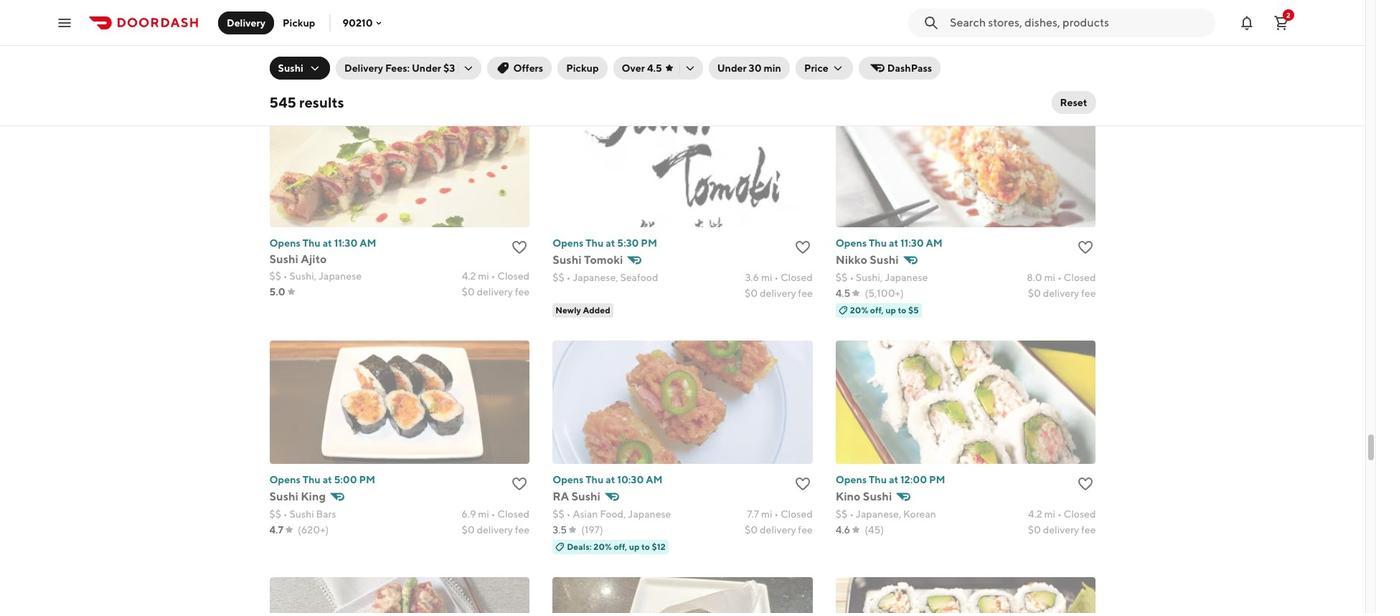 Task type: locate. For each thing, give the bounding box(es) containing it.
japanese, up (2,800+)
[[856, 35, 902, 46]]

to left $5
[[898, 305, 907, 316]]

opens thu at 10:30 am
[[553, 474, 663, 486]]

pm up 90210 "popup button"
[[363, 0, 379, 12]]

opens up asakuma
[[836, 0, 867, 12]]

5.0
[[269, 286, 285, 298]]

sushi down (481)
[[278, 62, 303, 74]]

under left the $3
[[412, 62, 441, 74]]

4.2
[[462, 270, 476, 282], [1028, 509, 1043, 520]]

1 vertical spatial pickup button
[[558, 57, 607, 80]]

delivery down takeout at the top left of page
[[344, 62, 383, 74]]

fee for studio sushi
[[515, 51, 530, 62]]

$$ up the '3.5'
[[553, 509, 565, 520]]

closed for asakuma sushi
[[1064, 35, 1096, 46]]

4.5 right "over"
[[647, 62, 662, 74]]

0 horizontal spatial opens thu at 12:00 pm
[[269, 0, 379, 12]]

delivery
[[477, 51, 513, 62], [760, 51, 796, 62], [477, 286, 513, 298], [760, 288, 796, 299], [1043, 288, 1079, 299], [477, 524, 513, 536], [760, 524, 796, 536], [1043, 524, 1079, 536]]

1 vertical spatial off,
[[870, 305, 884, 316]]

pickup button left "over"
[[558, 57, 607, 80]]

1 horizontal spatial sushi,
[[856, 272, 883, 283]]

$​0 delivery fee
[[462, 51, 530, 62], [745, 51, 813, 62], [462, 286, 530, 298], [745, 288, 813, 299], [1028, 288, 1096, 299], [462, 524, 530, 536], [745, 524, 813, 536], [1028, 524, 1096, 536]]

am for nikko sushi
[[926, 237, 943, 249]]

1 horizontal spatial 4.2
[[1028, 509, 1043, 520]]

1 vertical spatial opens thu at 12:00 pm
[[836, 474, 945, 486]]

5:00
[[334, 474, 357, 486]]

thu
[[303, 0, 321, 12], [869, 0, 887, 12], [303, 237, 321, 249], [586, 237, 604, 249], [869, 237, 887, 249], [303, 474, 321, 486], [586, 474, 604, 486], [869, 474, 887, 486]]

$$ • japanese, sushi up (294)
[[553, 35, 645, 46]]

sushi left ajito
[[269, 252, 299, 266]]

fee for sushi tomoki
[[798, 288, 813, 299]]

0 horizontal spatial 20%
[[594, 542, 612, 552]]

click to add this store to your saved list image up 8.0 mi • closed
[[1077, 239, 1095, 256]]

0 vertical spatial up
[[886, 68, 897, 79]]

mi for sushi king
[[478, 509, 489, 520]]

0 horizontal spatial 11:30
[[334, 237, 358, 249]]

opens up sushi king
[[269, 474, 301, 486]]

0 vertical spatial to
[[898, 68, 907, 79]]

1 vertical spatial pickup
[[566, 62, 599, 74]]

2 $$ • japanese, sushi from the left
[[836, 35, 928, 46]]

4.2 for opens thu at 11:30 am
[[462, 270, 476, 282]]

$​0 for kino sushi
[[1028, 524, 1041, 536]]

at left 5:30
[[606, 237, 615, 249]]

off, for asakuma
[[871, 68, 884, 79]]

newly added
[[556, 305, 611, 316]]

0 horizontal spatial japanese
[[319, 270, 362, 282]]

mi
[[478, 35, 489, 46], [761, 35, 772, 46], [1045, 35, 1056, 46], [478, 270, 489, 282], [761, 272, 772, 283], [1045, 272, 1056, 283], [478, 509, 489, 520], [761, 509, 772, 520], [1045, 509, 1056, 520]]

japanese
[[319, 270, 362, 282], [885, 272, 928, 283], [628, 509, 671, 520]]

1 vertical spatial 12:00
[[901, 474, 927, 486]]

0 horizontal spatial 4.2
[[462, 270, 476, 282]]

1 horizontal spatial click to add this store to your saved list image
[[1077, 239, 1095, 256]]

pm for kino sushi
[[929, 474, 945, 486]]

1 vertical spatial delivery
[[344, 62, 383, 74]]

thu up sushi tomoki
[[586, 237, 604, 249]]

pm
[[363, 0, 379, 12], [641, 237, 657, 249], [359, 474, 375, 486], [929, 474, 945, 486]]

4.5
[[1028, 35, 1043, 46], [836, 51, 851, 62], [647, 62, 662, 74], [836, 288, 851, 299]]

0 vertical spatial 12:00
[[334, 0, 361, 12]]

1 horizontal spatial 4.2 mi • closed
[[1028, 509, 1096, 520]]

opens for asakuma sushi
[[836, 0, 867, 12]]

1 horizontal spatial pickup button
[[558, 57, 607, 80]]

off,
[[871, 68, 884, 79], [870, 305, 884, 316], [614, 542, 627, 552]]

at up kino sushi
[[889, 474, 899, 486]]

0 horizontal spatial $$ • japanese, sushi
[[553, 35, 645, 46]]

sushi
[[307, 16, 336, 30], [887, 16, 916, 30], [290, 35, 314, 46], [620, 35, 645, 46], [904, 35, 928, 46], [278, 62, 303, 74], [269, 252, 299, 266], [553, 253, 582, 267], [870, 253, 899, 267], [269, 490, 299, 504], [572, 490, 601, 504], [863, 490, 892, 504], [290, 509, 314, 520]]

japanese,
[[573, 35, 618, 46], [856, 35, 902, 46], [573, 272, 618, 283], [856, 509, 902, 520]]

notification bell image
[[1239, 14, 1256, 31]]

2 vertical spatial up
[[629, 542, 640, 552]]

thu up kino sushi
[[869, 474, 887, 486]]

sushi up dashpass
[[904, 35, 928, 46]]

pm for studio sushi
[[363, 0, 379, 12]]

$$ down asakuma
[[836, 35, 848, 46]]

12:00 up 90210
[[334, 0, 361, 12]]

2 4.7 from the top
[[269, 524, 283, 536]]

1 $$ • japanese, sushi from the left
[[553, 35, 645, 46]]

2 vertical spatial to
[[642, 542, 650, 552]]

mi for kino sushi
[[1045, 509, 1056, 520]]

Store search: begin typing to search for stores available on DoorDash text field
[[950, 15, 1207, 30]]

to
[[898, 68, 907, 79], [898, 305, 907, 316], [642, 542, 650, 552]]

0 vertical spatial opens thu at 12:00 pm
[[269, 0, 379, 12]]

2
[[1287, 10, 1291, 19]]

up left $12 on the bottom
[[629, 542, 640, 552]]

thu for kino sushi
[[869, 474, 887, 486]]

1 click to add this store to your saved list image from the left
[[511, 239, 528, 256]]

0 horizontal spatial $$ • sushi, japanese
[[269, 270, 362, 282]]

3.5
[[553, 524, 567, 536]]

1 horizontal spatial pickup
[[566, 62, 599, 74]]

0 vertical spatial delivery
[[227, 17, 266, 28]]

japanese, up (45)
[[856, 509, 902, 520]]

11:30
[[334, 237, 358, 249], [901, 237, 924, 249]]

1 vertical spatial 4.2
[[1028, 509, 1043, 520]]

delivery inside button
[[227, 17, 266, 28]]

tomoki
[[584, 253, 623, 267]]

$$ • sushi, japanese for 8.0 mi • closed
[[836, 272, 928, 283]]

off, right 50%
[[871, 68, 884, 79]]

20%
[[850, 305, 869, 316], [594, 542, 612, 552]]

0 vertical spatial pickup
[[283, 17, 315, 28]]

up down (2,800+)
[[886, 68, 897, 79]]

opens for sushi tomoki
[[553, 237, 584, 249]]

$$ for studio sushi
[[269, 35, 281, 46]]

sushi up $$ • sushi bars, takeout
[[307, 16, 336, 30]]

12:00
[[334, 0, 361, 12], [901, 474, 927, 486]]

opens
[[269, 0, 301, 12], [836, 0, 867, 12], [269, 237, 301, 249], [553, 237, 584, 249], [836, 237, 867, 249], [269, 474, 301, 486], [553, 474, 584, 486], [836, 474, 867, 486]]

opens up 'nikko'
[[836, 237, 867, 249]]

$$ • sushi, japanese down ajito
[[269, 270, 362, 282]]

sushi, down nikko sushi
[[856, 272, 883, 283]]

opens for ra sushi
[[553, 474, 584, 486]]

12:00 for kino sushi
[[901, 474, 927, 486]]

opens up studio on the top left of the page
[[269, 0, 301, 12]]

0 vertical spatial 4.7
[[269, 51, 283, 62]]

sushi, for 8.0 mi • closed
[[856, 272, 883, 283]]

nikko
[[836, 253, 868, 267]]

$$ up the newly
[[553, 272, 565, 283]]

to left $6 on the top right of the page
[[898, 68, 907, 79]]

opens thu at 5:30 pm
[[553, 237, 657, 249]]

japanese up (5,100+)
[[885, 272, 928, 283]]

mi for ra sushi
[[761, 509, 772, 520]]

fee
[[515, 51, 530, 62], [798, 51, 813, 62], [515, 286, 530, 298], [798, 288, 813, 299], [1081, 288, 1096, 299], [515, 524, 530, 536], [798, 524, 813, 536], [1081, 524, 1096, 536]]

0 vertical spatial 4.2 mi • closed
[[462, 270, 530, 282]]

3 items, open order cart image
[[1273, 14, 1290, 31]]

under 30 min
[[717, 62, 781, 74]]

$$ for asakuma sushi
[[836, 35, 848, 46]]

2 horizontal spatial japanese
[[885, 272, 928, 283]]

20% down (5,100+)
[[850, 305, 869, 316]]

thu for ra sushi
[[586, 474, 604, 486]]

at up nikko sushi
[[889, 237, 899, 249]]

sushi inside button
[[278, 62, 303, 74]]

0 horizontal spatial under
[[412, 62, 441, 74]]

to left $12 on the bottom
[[642, 542, 650, 552]]

$$ for nikko sushi
[[836, 272, 848, 283]]

0 vertical spatial 20%
[[850, 305, 869, 316]]

545 results
[[269, 94, 344, 111]]

2 click to add this store to your saved list image from the left
[[1077, 239, 1095, 256]]

1 horizontal spatial 11:30
[[901, 237, 924, 249]]

opens thu at 12:00 pm up kino sushi
[[836, 474, 945, 486]]

0 horizontal spatial delivery
[[227, 17, 266, 28]]

asakuma sushi
[[836, 16, 916, 30]]

4.2 mi • closed
[[462, 270, 530, 282], [1028, 509, 1096, 520]]

0 horizontal spatial sushi,
[[290, 270, 317, 282]]

opens thu at 12:00 pm
[[269, 0, 379, 12], [836, 474, 945, 486]]

0 horizontal spatial click to add this store to your saved list image
[[511, 239, 528, 256]]

$$ down studio on the top left of the page
[[269, 35, 281, 46]]

delivery
[[227, 17, 266, 28], [344, 62, 383, 74]]

1 vertical spatial up
[[886, 305, 896, 316]]

0 vertical spatial pickup button
[[274, 11, 324, 34]]

opens thu at 12:00 pm up studio sushi
[[269, 0, 379, 12]]

japanese, for asakuma sushi
[[856, 35, 902, 46]]

4.7 down $$ • sushi bars
[[269, 524, 283, 536]]

japanese up $12 on the bottom
[[628, 509, 671, 520]]

offers button
[[488, 57, 552, 80]]

click to add this store to your saved list image left sushi tomoki
[[511, 239, 528, 256]]

$6
[[909, 68, 919, 79]]

opens up 5.0 at the left
[[269, 237, 301, 249]]

under
[[412, 62, 441, 74], [717, 62, 747, 74]]

pm right 5:00 at the left of page
[[359, 474, 375, 486]]

$$ down 'nikko'
[[836, 272, 848, 283]]

reset
[[1060, 97, 1088, 108]]

pickup down (294)
[[566, 62, 599, 74]]

deals:
[[567, 542, 592, 552]]

click to add this store to your saved list image for sushi tomoki
[[794, 239, 811, 256]]

2 under from the left
[[717, 62, 747, 74]]

1 horizontal spatial 12:00
[[901, 474, 927, 486]]

opens thu at 12:00 pm for kino sushi
[[836, 474, 945, 486]]

at up ajito
[[323, 237, 332, 249]]

$$ up the 4.6
[[836, 509, 848, 520]]

closed
[[498, 35, 530, 46], [781, 35, 813, 46], [1064, 35, 1096, 46], [497, 270, 530, 282], [781, 272, 813, 283], [1064, 272, 1096, 283], [497, 509, 530, 520], [781, 509, 813, 520], [1064, 509, 1096, 520]]

thu up ajito
[[303, 237, 321, 249]]

at left the '10:30'
[[606, 474, 615, 486]]

pm right 5:30
[[641, 237, 657, 249]]

delivery for delivery fees: under $3
[[344, 62, 383, 74]]

delivery for nikko sushi
[[1043, 288, 1079, 299]]

$$ down sushi king
[[269, 509, 281, 520]]

5:30
[[617, 237, 639, 249]]

opens up sushi tomoki
[[553, 237, 584, 249]]

1 horizontal spatial japanese
[[628, 509, 671, 520]]

1 vertical spatial 20%
[[594, 542, 612, 552]]

1 vertical spatial 4.2 mi • closed
[[1028, 509, 1096, 520]]

$$ for kino sushi
[[836, 509, 848, 520]]

sushi inside opens thu at 11:30 am sushi ajito
[[269, 252, 299, 266]]

1 horizontal spatial delivery
[[344, 62, 383, 74]]

at
[[323, 0, 332, 12], [889, 0, 899, 12], [323, 237, 332, 249], [606, 237, 615, 249], [889, 237, 899, 249], [323, 474, 332, 486], [606, 474, 615, 486], [889, 474, 899, 486]]

1 horizontal spatial opens thu at 12:00 pm
[[836, 474, 945, 486]]

thu up the ra sushi
[[586, 474, 604, 486]]

1 vertical spatial 4.7
[[269, 524, 283, 536]]

off, down (5,100+)
[[870, 305, 884, 316]]

am
[[927, 0, 943, 12], [360, 237, 376, 249], [926, 237, 943, 249], [646, 474, 663, 486]]

4.5 down 'nikko'
[[836, 288, 851, 299]]

0 horizontal spatial 4.2 mi • closed
[[462, 270, 530, 282]]

thu up nikko sushi
[[869, 237, 887, 249]]

1 horizontal spatial $$ • sushi, japanese
[[836, 272, 928, 283]]

thu for sushi tomoki
[[586, 237, 604, 249]]

up down (5,100+)
[[886, 305, 896, 316]]

pm up korean
[[929, 474, 945, 486]]

thu up asakuma sushi
[[869, 0, 887, 12]]

$$ • sushi, japanese
[[269, 270, 362, 282], [836, 272, 928, 283]]

fee for ra sushi
[[798, 524, 813, 536]]

am inside opens thu at 11:30 am sushi ajito
[[360, 237, 376, 249]]

click to add this store to your saved list image
[[511, 239, 528, 256], [1077, 239, 1095, 256]]

pickup button up $$ • sushi bars, takeout
[[274, 11, 324, 34]]

7.7
[[747, 509, 759, 520]]

4.7
[[269, 51, 283, 62], [269, 524, 283, 536]]

$​0 delivery fee for nikko sushi
[[1028, 288, 1096, 299]]

1 horizontal spatial $$ • japanese, sushi
[[836, 35, 928, 46]]

$$ for ra sushi
[[553, 509, 565, 520]]

under left '30'
[[717, 62, 747, 74]]

at left 5:00 at the left of page
[[323, 474, 332, 486]]

click to add this store to your saved list image for 4.2 mi • closed
[[511, 239, 528, 256]]

$$ • sushi, japanese up (5,100+)
[[836, 272, 928, 283]]

king
[[301, 490, 326, 504]]

11:30 inside opens thu at 11:30 am sushi ajito
[[334, 237, 358, 249]]

1 11:30 from the left
[[334, 237, 358, 249]]

at left 10:15
[[889, 0, 899, 12]]

20% down (197)
[[594, 542, 612, 552]]

$$ • japanese, sushi up (2,800+)
[[836, 35, 928, 46]]

thu inside opens thu at 11:30 am sushi ajito
[[303, 237, 321, 249]]

2 11:30 from the left
[[901, 237, 924, 249]]

$​0 for studio sushi
[[462, 51, 475, 62]]

delivery left studio on the top left of the page
[[227, 17, 266, 28]]

1 vertical spatial to
[[898, 305, 907, 316]]

$​0
[[462, 51, 475, 62], [745, 51, 758, 62], [462, 286, 475, 298], [745, 288, 758, 299], [1028, 288, 1041, 299], [462, 524, 475, 536], [745, 524, 758, 536], [1028, 524, 1041, 536]]

$$ for sushi tomoki
[[553, 272, 565, 283]]

1 4.7 from the top
[[269, 51, 283, 62]]

0 horizontal spatial 12:00
[[334, 0, 361, 12]]

click to add this store to your saved list image for asakuma sushi
[[1077, 2, 1095, 19]]

opens up kino
[[836, 474, 867, 486]]

off, down food, in the bottom of the page
[[614, 542, 627, 552]]

click to add this store to your saved list image
[[1077, 2, 1095, 19], [794, 239, 811, 256], [511, 476, 528, 493], [794, 476, 811, 493], [1077, 476, 1095, 493]]

4.7 left (481)
[[269, 51, 283, 62]]

mi for sushi tomoki
[[761, 272, 772, 283]]

sushi, for 4.2 mi • closed
[[290, 270, 317, 282]]

delivery for sushi king
[[477, 524, 513, 536]]

opens for studio sushi
[[269, 0, 301, 12]]

closed for ra sushi
[[781, 509, 813, 520]]

3.1 mi • closed
[[464, 35, 530, 46]]

japanese, down sushi tomoki
[[573, 272, 618, 283]]

pickup up $$ • sushi bars, takeout
[[283, 17, 315, 28]]

$$ • sushi, japanese for 4.2 mi • closed
[[269, 270, 362, 282]]

1 horizontal spatial under
[[717, 62, 747, 74]]

takeout
[[341, 35, 378, 46]]

10:30
[[617, 474, 644, 486]]

50%
[[850, 68, 869, 79]]

japanese, up (294)
[[573, 35, 618, 46]]

japanese down opens thu at 11:30 am sushi ajito
[[319, 270, 362, 282]]

4.2 mi • closed for opens thu at 11:30 am
[[462, 270, 530, 282]]

thu up studio sushi
[[303, 0, 321, 12]]

0 vertical spatial 4.2
[[462, 270, 476, 282]]

1 horizontal spatial 20%
[[850, 305, 869, 316]]

opens up ra
[[553, 474, 584, 486]]

mi for asakuma sushi
[[1045, 35, 1056, 46]]

studio
[[269, 16, 305, 30]]

at up studio sushi
[[323, 0, 332, 12]]

$$ • japanese, korean
[[836, 509, 936, 520]]

fees:
[[385, 62, 410, 74]]

sushi, down ajito
[[290, 270, 317, 282]]

thu up 'king'
[[303, 474, 321, 486]]

to for nikko sushi
[[898, 305, 907, 316]]

$​0 for sushi king
[[462, 524, 475, 536]]

$$ • japanese, sushi
[[553, 35, 645, 46], [836, 35, 928, 46]]

to for asakuma sushi
[[898, 68, 907, 79]]

4.5 down the store search: begin typing to search for stores available on doordash text box
[[1028, 35, 1043, 46]]

click to add this store to your saved list image for 8.0 mi • closed
[[1077, 239, 1095, 256]]

sushi down opens thu at 11:30 am
[[870, 253, 899, 267]]

(620+)
[[298, 524, 329, 536]]

12:00 up korean
[[901, 474, 927, 486]]

0 vertical spatial off,
[[871, 68, 884, 79]]



Task type: vqa. For each thing, say whether or not it's contained in the screenshot.
(197) on the bottom left of page
yes



Task type: describe. For each thing, give the bounding box(es) containing it.
dashpass button
[[859, 57, 941, 80]]

price
[[804, 62, 829, 74]]

3.6 mi • closed
[[745, 272, 813, 283]]

sushi left the tomoki
[[553, 253, 582, 267]]

thu for sushi king
[[303, 474, 321, 486]]

offers
[[513, 62, 543, 74]]

ajito
[[301, 252, 327, 266]]

6.9 mi • closed
[[462, 509, 530, 520]]

opens for nikko sushi
[[836, 237, 867, 249]]

(294)
[[582, 51, 606, 62]]

$$ • japanese, sushi for 4.0 mi • closed
[[553, 35, 645, 46]]

4.8
[[553, 51, 567, 62]]

at for nikko sushi
[[889, 237, 899, 249]]

delivery for kino sushi
[[1043, 524, 1079, 536]]

closed for sushi tomoki
[[781, 272, 813, 283]]

(5,100+)
[[865, 288, 904, 299]]

(2,800+)
[[865, 51, 905, 62]]

$​0 delivery fee for kino sushi
[[1028, 524, 1096, 536]]

thu for nikko sushi
[[869, 237, 887, 249]]

4.2 mi • closed for opens thu at 12:00 pm
[[1028, 509, 1096, 520]]

2 vertical spatial off,
[[614, 542, 627, 552]]

3.1
[[464, 35, 476, 46]]

delivery for sushi tomoki
[[760, 288, 796, 299]]

mi for nikko sushi
[[1045, 272, 1056, 283]]

4.5 mi • closed
[[1028, 35, 1096, 46]]

sushi up (481)
[[290, 35, 314, 46]]

results
[[299, 94, 344, 111]]

click to add this store to your saved list image for kino sushi
[[1077, 476, 1095, 493]]

pm for sushi king
[[359, 474, 375, 486]]

kino
[[836, 490, 861, 504]]

price button
[[796, 57, 853, 80]]

12:00 for studio sushi
[[334, 0, 361, 12]]

over 4.5 button
[[613, 57, 703, 80]]

bars
[[316, 509, 336, 520]]

closed for studio sushi
[[498, 35, 530, 46]]

am for asakuma sushi
[[927, 0, 943, 12]]

asakuma
[[836, 16, 885, 30]]

50% off, up to $6
[[850, 68, 919, 79]]

11:30 for opens thu at 11:30 am sushi ajito
[[334, 237, 358, 249]]

11:30 for opens thu at 11:30 am
[[901, 237, 924, 249]]

delivery for delivery
[[227, 17, 266, 28]]

$​0 delivery fee for sushi tomoki
[[745, 288, 813, 299]]

thu for asakuma sushi
[[869, 0, 887, 12]]

click to add this store to your saved list image for ra sushi
[[794, 476, 811, 493]]

0 horizontal spatial pickup button
[[274, 11, 324, 34]]

$​0 for ra sushi
[[745, 524, 758, 536]]

0 horizontal spatial pickup
[[283, 17, 315, 28]]

studio sushi
[[269, 16, 336, 30]]

dashpass
[[888, 62, 932, 74]]

delivery for studio sushi
[[477, 51, 513, 62]]

newly
[[556, 305, 581, 316]]

sushi tomoki
[[553, 253, 623, 267]]

opens thu at 11:30 am sushi ajito
[[269, 237, 376, 266]]

(481)
[[298, 51, 321, 62]]

$$ • sushi bars, takeout
[[269, 35, 378, 46]]

delivery for ra sushi
[[760, 524, 796, 536]]

opens thu at 10:15 am
[[836, 0, 943, 12]]

$$ • sushi bars
[[269, 509, 336, 520]]

japanese, for sushi tomoki
[[573, 272, 618, 283]]

added
[[583, 305, 611, 316]]

ra sushi
[[553, 490, 601, 504]]

fee for nikko sushi
[[1081, 288, 1096, 299]]

open menu image
[[56, 14, 73, 31]]

4.7 for sushi king
[[269, 524, 283, 536]]

545
[[269, 94, 296, 111]]

(45)
[[865, 524, 884, 536]]

$​0 delivery fee for studio sushi
[[462, 51, 530, 62]]

10:15
[[901, 0, 924, 12]]

japanese for 4.2
[[319, 270, 362, 282]]

sushi king
[[269, 490, 326, 504]]

under inside 'under 30 min' button
[[717, 62, 747, 74]]

sushi button
[[269, 57, 330, 80]]

mi for studio sushi
[[478, 35, 489, 46]]

sushi up $$ • japanese, korean
[[863, 490, 892, 504]]

7.7 mi • closed
[[747, 509, 813, 520]]

food,
[[600, 509, 626, 520]]

under 30 min button
[[709, 57, 790, 80]]

4.5 inside over 4.5 'button'
[[647, 62, 662, 74]]

90210 button
[[343, 17, 384, 28]]

at for sushi tomoki
[[606, 237, 615, 249]]

4.7 for studio sushi
[[269, 51, 283, 62]]

$$ up the 4.8
[[553, 35, 565, 46]]

$5
[[908, 305, 919, 316]]

seafood
[[620, 272, 658, 283]]

4.2 for opens thu at 12:00 pm
[[1028, 509, 1043, 520]]

$$ • japanese, sushi for 4.5 mi • closed
[[836, 35, 928, 46]]

sushi down sushi king
[[290, 509, 314, 520]]

$$ • japanese, seafood
[[553, 272, 658, 283]]

fee for sushi king
[[515, 524, 530, 536]]

bars,
[[316, 35, 339, 46]]

$​0 for nikko sushi
[[1028, 288, 1041, 299]]

opens thu at 5:00 pm
[[269, 474, 375, 486]]

$​0 delivery fee for ra sushi
[[745, 524, 813, 536]]

1 under from the left
[[412, 62, 441, 74]]

nikko sushi
[[836, 253, 899, 267]]

min
[[764, 62, 781, 74]]

up for asakuma
[[886, 68, 897, 79]]

$$ up 5.0 at the left
[[269, 270, 281, 282]]

6.9
[[462, 509, 476, 520]]

over
[[622, 62, 645, 74]]

20% off, up to $5
[[850, 305, 919, 316]]

over 4.5
[[622, 62, 662, 74]]

opens thu at 12:00 pm for studio sushi
[[269, 0, 379, 12]]

4.0 mi • closed
[[744, 35, 813, 46]]

at for ra sushi
[[606, 474, 615, 486]]

opens thu at 11:30 am
[[836, 237, 943, 249]]

fee for kino sushi
[[1081, 524, 1096, 536]]

ra
[[553, 490, 569, 504]]

closed for kino sushi
[[1064, 509, 1096, 520]]

$12
[[652, 542, 666, 552]]

reset button
[[1052, 91, 1096, 114]]

asian
[[573, 509, 598, 520]]

at for kino sushi
[[889, 474, 899, 486]]

3.6
[[745, 272, 759, 283]]

$​0 delivery fee for sushi king
[[462, 524, 530, 536]]

90210
[[343, 17, 373, 28]]

4.6
[[836, 524, 850, 536]]

$$ for sushi king
[[269, 509, 281, 520]]

delivery button
[[218, 11, 274, 34]]

at for sushi king
[[323, 474, 332, 486]]

thu for studio sushi
[[303, 0, 321, 12]]

up for nikko
[[886, 305, 896, 316]]

am for ra sushi
[[646, 474, 663, 486]]

4.5 up 50%
[[836, 51, 851, 62]]

closed for nikko sushi
[[1064, 272, 1096, 283]]

delivery fees: under $3
[[344, 62, 455, 74]]

off, for nikko
[[870, 305, 884, 316]]

$​0 for sushi tomoki
[[745, 288, 758, 299]]

sushi up $$ • sushi bars
[[269, 490, 299, 504]]

sushi up asian
[[572, 490, 601, 504]]

4.0
[[744, 35, 759, 46]]

deals: 20% off, up to $12
[[567, 542, 666, 552]]

closed for sushi king
[[497, 509, 530, 520]]

sushi up "over"
[[620, 35, 645, 46]]

korean
[[904, 509, 936, 520]]

$$ • asian food, japanese
[[553, 509, 671, 520]]

at for asakuma sushi
[[889, 0, 899, 12]]

2 button
[[1267, 8, 1296, 37]]

$3
[[443, 62, 455, 74]]

at inside opens thu at 11:30 am sushi ajito
[[323, 237, 332, 249]]

opens for sushi king
[[269, 474, 301, 486]]

japanese, for kino sushi
[[856, 509, 902, 520]]

(197)
[[581, 524, 603, 536]]

opens for kino sushi
[[836, 474, 867, 486]]

at for studio sushi
[[323, 0, 332, 12]]

click to add this store to your saved list image for sushi king
[[511, 476, 528, 493]]

japanese for 8.0
[[885, 272, 928, 283]]

opens inside opens thu at 11:30 am sushi ajito
[[269, 237, 301, 249]]

8.0
[[1027, 272, 1043, 283]]

30
[[749, 62, 762, 74]]

kino sushi
[[836, 490, 892, 504]]

pm for sushi tomoki
[[641, 237, 657, 249]]

sushi down 10:15
[[887, 16, 916, 30]]

8.0 mi • closed
[[1027, 272, 1096, 283]]



